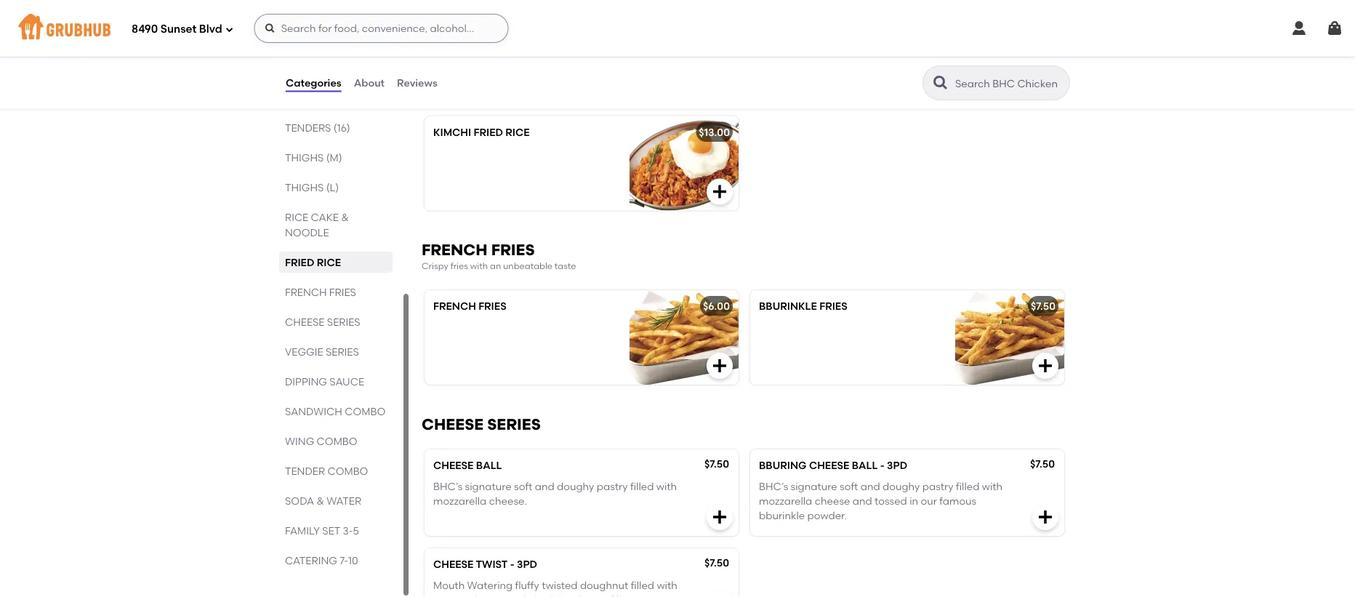 Task type: locate. For each thing, give the bounding box(es) containing it.
mozzarella inside bhc's signature soft and doughy pastry filled with mozzarella cheese.
[[434, 495, 487, 507]]

fried up kimchi in the left top of the page
[[422, 82, 468, 100]]

soft down bburing cheese ball - 3pd
[[840, 480, 859, 492]]

3pd up fluffy
[[517, 558, 538, 571]]

catering 7-10 tab
[[285, 553, 387, 568]]

thighs for thighs (l)
[[285, 181, 324, 193]]

mozzarella down cheese ball
[[434, 495, 487, 507]]

1 horizontal spatial bhc's
[[759, 480, 789, 492]]

dipping
[[285, 375, 327, 388]]

1 pastry from the left
[[597, 480, 628, 492]]

signature down bburing cheese ball - 3pd
[[791, 480, 838, 492]]

2 ball from the left
[[852, 459, 878, 472]]

mozzarella for cheese
[[759, 495, 813, 507]]

2 vertical spatial french
[[434, 300, 476, 312]]

signature up cheese. at the bottom left of page
[[465, 480, 512, 492]]

bhc's signature soft and doughy pastry filled with mozzarella cheese.
[[434, 480, 677, 507]]

cheese twist - 3pd
[[434, 558, 538, 571]]

2 pastry from the left
[[923, 480, 954, 492]]

doughy for cheese
[[883, 480, 920, 492]]

- right twist
[[510, 558, 515, 571]]

fries
[[451, 261, 468, 271]]

fries
[[491, 240, 535, 259], [329, 286, 356, 298], [479, 300, 507, 312], [820, 300, 848, 312]]

combo inside "tab"
[[345, 405, 386, 418]]

$7.50 for bhc's signature soft and doughy pastry filled with mozzarella cheese.
[[705, 458, 730, 470]]

0 vertical spatial -
[[881, 459, 885, 472]]

catering
[[285, 554, 337, 567]]

0 horizontal spatial signature
[[465, 480, 512, 492]]

& right soda
[[317, 495, 324, 507]]

famous
[[940, 495, 977, 507]]

svg image
[[1327, 20, 1344, 37], [265, 23, 276, 34], [225, 25, 234, 34], [711, 183, 729, 200], [711, 357, 729, 375], [711, 508, 729, 526]]

bhc's down bburing
[[759, 480, 789, 492]]

cheese down 'doughnut'
[[573, 594, 608, 597]]

0 vertical spatial &
[[341, 211, 349, 223]]

1 vertical spatial cheese series
[[422, 415, 541, 434]]

$6.00
[[703, 300, 730, 312]]

combo inside tab
[[328, 465, 368, 477]]

0 horizontal spatial ball
[[476, 459, 502, 472]]

combo for sandwich combo
[[345, 405, 386, 418]]

noodle
[[285, 226, 329, 239]]

1 horizontal spatial french fries
[[434, 300, 507, 312]]

wing combo tab
[[285, 434, 387, 449]]

1 bhc's from the left
[[434, 480, 463, 492]]

with
[[470, 261, 488, 271], [657, 480, 677, 492], [982, 480, 1003, 492], [657, 579, 678, 591]]

1 vertical spatial 3pd
[[517, 558, 538, 571]]

0 horizontal spatial pastry
[[597, 480, 628, 492]]

&
[[341, 211, 349, 223], [317, 495, 324, 507]]

pastry inside bhc's signature soft and doughy pastry filled with mozzarella cheese.
[[597, 480, 628, 492]]

0 vertical spatial svg image
[[1291, 20, 1309, 37]]

1 thighs from the top
[[285, 151, 324, 164]]

1 horizontal spatial ball
[[852, 459, 878, 472]]

cheese ball
[[434, 459, 502, 472]]

combo inside tab
[[317, 435, 358, 447]]

kimchi
[[434, 126, 471, 138]]

cheese down watering
[[468, 594, 504, 597]]

thighs (l) tab
[[285, 180, 387, 195]]

1 vertical spatial french
[[285, 286, 327, 298]]

signature
[[465, 480, 512, 492], [791, 480, 838, 492]]

soft up cheese. at the bottom left of page
[[514, 480, 533, 492]]

soft inside bhc's signature soft and doughy pastry filled with mozzarella cheese and tossed in our famous bburinkle powder.
[[840, 480, 859, 492]]

pastry for bhc's signature soft and doughy pastry filled with mozzarella cheese and tossed in our famous bburinkle powder.
[[923, 480, 954, 492]]

fried rice tab
[[285, 255, 387, 270]]

0 vertical spatial french fries
[[285, 286, 356, 298]]

ball up bhc's signature soft and doughy pastry filled with mozzarella cheese and tossed in our famous bburinkle powder.
[[852, 459, 878, 472]]

1 vertical spatial &
[[317, 495, 324, 507]]

signature inside bhc's signature soft and doughy pastry filled with mozzarella cheese.
[[465, 480, 512, 492]]

2 signature from the left
[[791, 480, 838, 492]]

rice inside rice cake & noodle
[[285, 211, 309, 223]]

fried rice down noodle
[[285, 256, 341, 268]]

and
[[535, 480, 555, 492], [861, 480, 881, 492], [853, 495, 873, 507], [506, 594, 526, 597]]

bburing
[[759, 459, 807, 472]]

0 vertical spatial thighs
[[285, 151, 324, 164]]

main navigation navigation
[[0, 0, 1356, 57]]

fried right kimchi in the left top of the page
[[474, 126, 503, 138]]

& right cake
[[341, 211, 349, 223]]

0 vertical spatial fried rice
[[422, 82, 509, 100]]

0 vertical spatial cheese series
[[285, 316, 361, 328]]

series up sauce
[[326, 345, 359, 358]]

1 signature from the left
[[465, 480, 512, 492]]

doughy inside bhc's signature soft and doughy pastry filled with mozzarella cheese.
[[557, 480, 595, 492]]

cheese series up veggie series
[[285, 316, 361, 328]]

filled for bhc's signature soft and doughy pastry filled with mozzarella cheese and tossed in our famous bburinkle powder.
[[956, 480, 980, 492]]

0 horizontal spatial soft
[[514, 480, 533, 492]]

with inside mouth watering fluffy twisted doughnut filled with cream cheese and cheddar cheese filling.
[[657, 579, 678, 591]]

cheese.
[[489, 495, 527, 507]]

fries inside the french fries crispy fries with an unbeatable taste
[[491, 240, 535, 259]]

2 vertical spatial svg image
[[1037, 508, 1055, 526]]

2 soft from the left
[[840, 480, 859, 492]]

thighs left (m)
[[285, 151, 324, 164]]

french fries image
[[630, 290, 739, 385]]

fries up unbeatable
[[491, 240, 535, 259]]

rice up the kimchi fried rice
[[471, 82, 509, 100]]

pastry inside bhc's signature soft and doughy pastry filled with mozzarella cheese and tossed in our famous bburinkle powder.
[[923, 480, 954, 492]]

kimchi fried rice
[[434, 126, 530, 138]]

powder.
[[808, 509, 847, 522]]

1 soft from the left
[[514, 480, 533, 492]]

mozzarella
[[434, 495, 487, 507], [759, 495, 813, 507]]

bhc's inside bhc's signature soft and doughy pastry filled with mozzarella cheese and tossed in our famous bburinkle powder.
[[759, 480, 789, 492]]

fries inside tab
[[329, 286, 356, 298]]

1 vertical spatial combo
[[317, 435, 358, 447]]

-
[[881, 459, 885, 472], [510, 558, 515, 571]]

rice up french fries tab
[[317, 256, 341, 268]]

french up fries
[[422, 240, 488, 259]]

catering 7-10
[[285, 554, 358, 567]]

tenders (16)
[[285, 121, 350, 134]]

0 horizontal spatial mozzarella
[[434, 495, 487, 507]]

bhc's
[[434, 480, 463, 492], [759, 480, 789, 492]]

mozzarella up bburinkle
[[759, 495, 813, 507]]

thighs (m)
[[285, 151, 342, 164]]

taste
[[555, 261, 576, 271]]

1 horizontal spatial doughy
[[883, 480, 920, 492]]

2 horizontal spatial cheese
[[815, 495, 851, 507]]

0 horizontal spatial cheese series
[[285, 316, 361, 328]]

series up "veggie series" tab
[[327, 316, 361, 328]]

series
[[327, 316, 361, 328], [326, 345, 359, 358], [488, 415, 541, 434]]

1 mozzarella from the left
[[434, 495, 487, 507]]

1 vertical spatial fried rice
[[285, 256, 341, 268]]

0 horizontal spatial fried rice
[[285, 256, 341, 268]]

0 horizontal spatial fried
[[285, 256, 315, 268]]

thighs
[[285, 151, 324, 164], [285, 181, 324, 193]]

1 horizontal spatial pastry
[[923, 480, 954, 492]]

pastry
[[597, 480, 628, 492], [923, 480, 954, 492]]

2 thighs from the top
[[285, 181, 324, 193]]

bhc's down cheese ball
[[434, 480, 463, 492]]

- up bhc's signature soft and doughy pastry filled with mozzarella cheese and tossed in our famous bburinkle powder.
[[881, 459, 885, 472]]

filled
[[631, 480, 654, 492], [956, 480, 980, 492], [631, 579, 655, 591]]

fries right bburinkle
[[820, 300, 848, 312]]

with inside bhc's signature soft and doughy pastry filled with mozzarella cheese and tossed in our famous bburinkle powder.
[[982, 480, 1003, 492]]

kimchi fried rice image
[[630, 116, 739, 211]]

1 horizontal spatial &
[[341, 211, 349, 223]]

soft
[[514, 480, 533, 492], [840, 480, 859, 492]]

filled inside bhc's signature soft and doughy pastry filled with mozzarella cheese.
[[631, 480, 654, 492]]

1 horizontal spatial fried rice
[[422, 82, 509, 100]]

0 horizontal spatial doughy
[[557, 480, 595, 492]]

1 vertical spatial french fries
[[434, 300, 507, 312]]

0 vertical spatial french
[[422, 240, 488, 259]]

thighs left (l) in the top left of the page
[[285, 181, 324, 193]]

1 vertical spatial series
[[326, 345, 359, 358]]

1 horizontal spatial 3pd
[[887, 459, 908, 472]]

(16)
[[334, 121, 350, 134]]

and inside mouth watering fluffy twisted doughnut filled with cream cheese and cheddar cheese filling.
[[506, 594, 526, 597]]

1 vertical spatial thighs
[[285, 181, 324, 193]]

tenders
[[285, 121, 331, 134]]

0 horizontal spatial bhc's
[[434, 480, 463, 492]]

0 vertical spatial series
[[327, 316, 361, 328]]

fried down noodle
[[285, 256, 315, 268]]

pastry for bhc's signature soft and doughy pastry filled with mozzarella cheese.
[[597, 480, 628, 492]]

series for cheese series tab
[[327, 316, 361, 328]]

3pd
[[887, 459, 908, 472], [517, 558, 538, 571]]

french fries up cheese series tab
[[285, 286, 356, 298]]

with inside bhc's signature soft and doughy pastry filled with mozzarella cheese.
[[657, 480, 677, 492]]

8490
[[132, 23, 158, 36]]

1 doughy from the left
[[557, 480, 595, 492]]

rice cake & noodle
[[285, 211, 349, 239]]

french down fried rice tab
[[285, 286, 327, 298]]

ball
[[476, 459, 502, 472], [852, 459, 878, 472]]

set
[[322, 524, 341, 537]]

0 vertical spatial fried
[[422, 82, 468, 100]]

2 vertical spatial fried
[[285, 256, 315, 268]]

1 horizontal spatial -
[[881, 459, 885, 472]]

doughy
[[557, 480, 595, 492], [883, 480, 920, 492]]

2 mozzarella from the left
[[759, 495, 813, 507]]

0 vertical spatial 3pd
[[887, 459, 908, 472]]

doughy inside bhc's signature soft and doughy pastry filled with mozzarella cheese and tossed in our famous bburinkle powder.
[[883, 480, 920, 492]]

1 vertical spatial svg image
[[1037, 357, 1055, 375]]

bhc's inside bhc's signature soft and doughy pastry filled with mozzarella cheese.
[[434, 480, 463, 492]]

1 vertical spatial -
[[510, 558, 515, 571]]

1 horizontal spatial mozzarella
[[759, 495, 813, 507]]

1 horizontal spatial signature
[[791, 480, 838, 492]]

0 vertical spatial combo
[[345, 405, 386, 418]]

0 horizontal spatial &
[[317, 495, 324, 507]]

doughy for cheese.
[[557, 480, 595, 492]]

watering
[[467, 579, 513, 591]]

cheese series
[[285, 316, 361, 328], [422, 415, 541, 434]]

cheese up powder.
[[815, 495, 851, 507]]

fries up cheese series tab
[[329, 286, 356, 298]]

1 horizontal spatial soft
[[840, 480, 859, 492]]

$7.50 for bhc's signature soft and doughy pastry filled with mozzarella cheese and tossed in our famous bburinkle powder.
[[1031, 458, 1055, 470]]

fried rice
[[422, 82, 509, 100], [285, 256, 341, 268]]

0 horizontal spatial french fries
[[285, 286, 356, 298]]

1 horizontal spatial cheese series
[[422, 415, 541, 434]]

svg image
[[1291, 20, 1309, 37], [1037, 357, 1055, 375], [1037, 508, 1055, 526]]

combo up water
[[328, 465, 368, 477]]

soft inside bhc's signature soft and doughy pastry filled with mozzarella cheese.
[[514, 480, 533, 492]]

svg image inside main navigation navigation
[[1291, 20, 1309, 37]]

cheese
[[815, 495, 851, 507], [468, 594, 504, 597], [573, 594, 608, 597]]

combo down sandwich combo "tab"
[[317, 435, 358, 447]]

french fries tab
[[285, 284, 387, 300]]

rice
[[471, 82, 509, 100], [506, 126, 530, 138], [285, 211, 309, 223], [317, 256, 341, 268]]

fried rice up kimchi in the left top of the page
[[422, 82, 509, 100]]

rice up noodle
[[285, 211, 309, 223]]

mozzarella inside bhc's signature soft and doughy pastry filled with mozzarella cheese and tossed in our famous bburinkle powder.
[[759, 495, 813, 507]]

2 vertical spatial series
[[488, 415, 541, 434]]

fried
[[422, 82, 468, 100], [474, 126, 503, 138], [285, 256, 315, 268]]

bhc's for bhc's signature soft and doughy pastry filled with mozzarella cheese and tossed in our famous bburinkle powder.
[[759, 480, 789, 492]]

french inside tab
[[285, 286, 327, 298]]

signature inside bhc's signature soft and doughy pastry filled with mozzarella cheese and tossed in our famous bburinkle powder.
[[791, 480, 838, 492]]

twisted
[[542, 579, 578, 591]]

doughnut
[[580, 579, 629, 591]]

ball up cheese. at the bottom left of page
[[476, 459, 502, 472]]

2 bhc's from the left
[[759, 480, 789, 492]]

filled inside bhc's signature soft and doughy pastry filled with mozzarella cheese and tossed in our famous bburinkle powder.
[[956, 480, 980, 492]]

french fries down fries
[[434, 300, 507, 312]]

family set 3-5 tab
[[285, 523, 387, 538]]

3pd up tossed
[[887, 459, 908, 472]]

french fries
[[285, 286, 356, 298], [434, 300, 507, 312]]

fries down an
[[479, 300, 507, 312]]

search icon image
[[932, 74, 950, 92]]

cheese series up cheese ball
[[422, 415, 541, 434]]

french fries crispy fries with an unbeatable taste
[[422, 240, 576, 271]]

2 vertical spatial combo
[[328, 465, 368, 477]]

(l)
[[326, 181, 339, 193]]

mouth watering fluffy twisted doughnut filled with cream cheese and cheddar cheese filling.
[[434, 579, 678, 597]]

bburinkle
[[759, 300, 817, 312]]

combo for tender combo
[[328, 465, 368, 477]]

cheese
[[285, 316, 325, 328], [422, 415, 484, 434], [434, 459, 474, 472], [810, 459, 850, 472], [434, 558, 474, 571]]

$7.50
[[1031, 300, 1056, 312], [705, 458, 730, 470], [1031, 458, 1055, 470], [705, 557, 730, 569]]

french down fries
[[434, 300, 476, 312]]

0 horizontal spatial cheese
[[468, 594, 504, 597]]

Search for food, convenience, alcohol... search field
[[254, 14, 509, 43]]

combo
[[345, 405, 386, 418], [317, 435, 358, 447], [328, 465, 368, 477]]

2 doughy from the left
[[883, 480, 920, 492]]

1 vertical spatial fried
[[474, 126, 503, 138]]

series up cheese ball
[[488, 415, 541, 434]]

combo down sauce
[[345, 405, 386, 418]]

reviews
[[397, 77, 438, 89]]

(m)
[[326, 151, 342, 164]]

an
[[490, 261, 501, 271]]



Task type: vqa. For each thing, say whether or not it's contained in the screenshot.
About 'Button'
yes



Task type: describe. For each thing, give the bounding box(es) containing it.
bburinkle
[[759, 509, 805, 522]]

7-
[[340, 554, 348, 567]]

mouth
[[434, 579, 465, 591]]

cheese series tab
[[285, 314, 387, 329]]

wing
[[285, 435, 314, 447]]

signature for cheese.
[[465, 480, 512, 492]]

series for "veggie series" tab
[[326, 345, 359, 358]]

veggie series tab
[[285, 344, 387, 359]]

rice cake & noodle tab
[[285, 209, 387, 240]]

1 ball from the left
[[476, 459, 502, 472]]

categories
[[286, 77, 342, 89]]

& inside rice cake & noodle
[[341, 211, 349, 223]]

cheese inside bhc's signature soft and doughy pastry filled with mozzarella cheese and tossed in our famous bburinkle powder.
[[815, 495, 851, 507]]

twist
[[476, 558, 508, 571]]

tossed
[[875, 495, 908, 507]]

cream
[[434, 594, 466, 597]]

sandwich combo
[[285, 405, 386, 418]]

tender combo
[[285, 465, 368, 477]]

0 horizontal spatial 3pd
[[517, 558, 538, 571]]

0 horizontal spatial -
[[510, 558, 515, 571]]

dipping sauce
[[285, 375, 364, 388]]

and inside bhc's signature soft and doughy pastry filled with mozzarella cheese.
[[535, 480, 555, 492]]

& inside tab
[[317, 495, 324, 507]]

blvd
[[199, 23, 222, 36]]

filling.
[[611, 594, 639, 597]]

fried rice inside fried rice tab
[[285, 256, 341, 268]]

combo for wing combo
[[317, 435, 358, 447]]

soda & water tab
[[285, 493, 387, 508]]

soft for cheese
[[840, 480, 859, 492]]

soda & water
[[285, 495, 362, 507]]

thighs (l)
[[285, 181, 339, 193]]

about
[[354, 77, 385, 89]]

tenders (16) tab
[[285, 120, 387, 135]]

bburinkle fries
[[759, 300, 848, 312]]

thighs for thighs (m)
[[285, 151, 324, 164]]

thighs (m) tab
[[285, 150, 387, 165]]

family set 3-5
[[285, 524, 359, 537]]

tender
[[285, 465, 325, 477]]

bburinkle fries image
[[956, 290, 1065, 385]]

1 horizontal spatial cheese
[[573, 594, 608, 597]]

unbeatable
[[503, 261, 553, 271]]

in
[[910, 495, 919, 507]]

bhc's for bhc's signature soft and doughy pastry filled with mozzarella cheese.
[[434, 480, 463, 492]]

sunset
[[161, 23, 197, 36]]

rice inside fried rice tab
[[317, 256, 341, 268]]

sauce
[[330, 375, 364, 388]]

bhc's signature soft and doughy pastry filled with mozzarella cheese and tossed in our famous bburinkle powder.
[[759, 480, 1003, 522]]

3-
[[343, 524, 353, 537]]

$7.50 for mouth watering fluffy twisted doughnut filled with cream cheese and cheddar cheese filling.
[[705, 557, 730, 569]]

2 horizontal spatial fried
[[474, 126, 503, 138]]

reviews button
[[396, 57, 438, 109]]

$13.00
[[699, 126, 730, 138]]

fried inside tab
[[285, 256, 315, 268]]

tender combo tab
[[285, 463, 387, 479]]

5
[[353, 524, 359, 537]]

filled for bhc's signature soft and doughy pastry filled with mozzarella cheese.
[[631, 480, 654, 492]]

rice right kimchi in the left top of the page
[[506, 126, 530, 138]]

french inside the french fries crispy fries with an unbeatable taste
[[422, 240, 488, 259]]

soft for cheese.
[[514, 480, 533, 492]]

cheese series inside tab
[[285, 316, 361, 328]]

8490 sunset blvd
[[132, 23, 222, 36]]

soda
[[285, 495, 314, 507]]

family
[[285, 524, 320, 537]]

1 horizontal spatial fried
[[422, 82, 468, 100]]

sandwich combo tab
[[285, 404, 387, 419]]

crispy
[[422, 261, 449, 271]]

bburing cheese ball - 3pd
[[759, 459, 908, 472]]

veggie series
[[285, 345, 359, 358]]

wing combo
[[285, 435, 358, 447]]

dipping sauce tab
[[285, 374, 387, 389]]

fluffy
[[515, 579, 540, 591]]

sandwich
[[285, 405, 342, 418]]

our
[[921, 495, 937, 507]]

categories button
[[285, 57, 342, 109]]

veggie
[[285, 345, 323, 358]]

cake
[[311, 211, 339, 223]]

filled inside mouth watering fluffy twisted doughnut filled with cream cheese and cheddar cheese filling.
[[631, 579, 655, 591]]

cheese inside tab
[[285, 316, 325, 328]]

signature for cheese
[[791, 480, 838, 492]]

water
[[327, 495, 362, 507]]

mozzarella for cheese.
[[434, 495, 487, 507]]

about button
[[353, 57, 386, 109]]

french fries inside tab
[[285, 286, 356, 298]]

Search BHC Chicken search field
[[954, 76, 1066, 90]]

cheddar
[[528, 594, 570, 597]]

10
[[348, 554, 358, 567]]

with inside the french fries crispy fries with an unbeatable taste
[[470, 261, 488, 271]]



